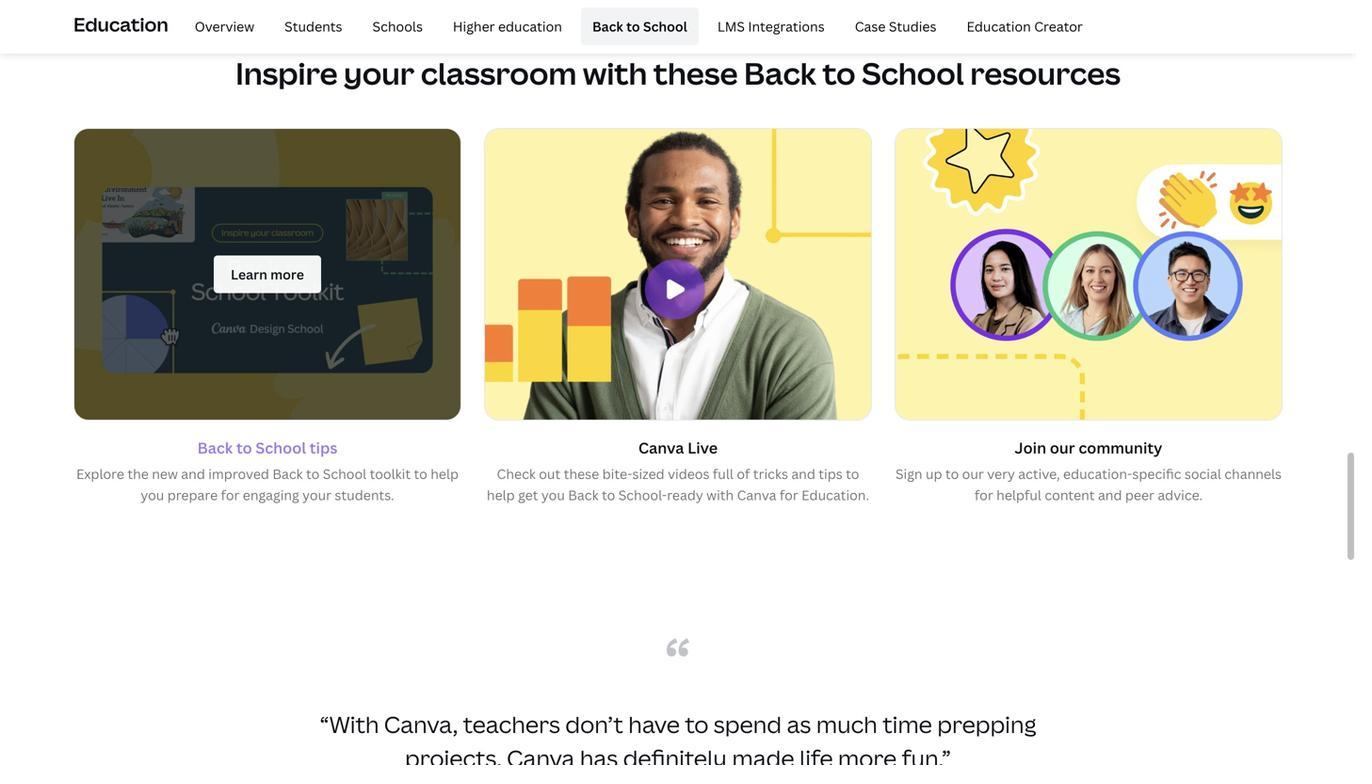 Task type: vqa. For each thing, say whether or not it's contained in the screenshot.
lms integrations link
yes



Task type: locate. For each thing, give the bounding box(es) containing it.
1 horizontal spatial help
[[487, 486, 515, 504]]

back to school
[[593, 17, 688, 35]]

for down very
[[975, 486, 994, 504]]

help right toolkit on the bottom of the page
[[431, 465, 459, 483]]

much
[[817, 710, 878, 741]]

0 horizontal spatial our
[[962, 465, 984, 483]]

canva inside "with canva, teachers don't have to spend as much time prepping projects. canva has definitely made life more fun."
[[507, 744, 575, 766]]

inspire
[[236, 53, 338, 94]]

0 horizontal spatial you
[[141, 486, 164, 504]]

canva live
[[639, 438, 718, 458]]

case
[[855, 17, 886, 35]]

0 vertical spatial our
[[1050, 438, 1076, 458]]

with down full in the right bottom of the page
[[707, 486, 734, 504]]

advice.
[[1158, 486, 1203, 504]]

you down new
[[141, 486, 164, 504]]

0 horizontal spatial education
[[73, 11, 168, 37]]

education
[[73, 11, 168, 37], [967, 17, 1031, 35]]

school down 'studies'
[[862, 53, 964, 94]]

inspire your classroom with these back to school resources
[[236, 53, 1121, 94]]

students.
[[335, 486, 394, 504]]

to inside "with canva, teachers don't have to spend as much time prepping projects. canva has definitely made life more fun."
[[685, 710, 709, 741]]

0 horizontal spatial help
[[431, 465, 459, 483]]

community
[[1079, 438, 1163, 458]]

school up "students."
[[323, 465, 367, 483]]

sign
[[896, 465, 923, 483]]

back up 'improved'
[[198, 438, 233, 458]]

projects.
[[405, 744, 502, 766]]

0 horizontal spatial for
[[221, 486, 240, 504]]

back right get on the left
[[568, 486, 599, 504]]

1 horizontal spatial and
[[792, 465, 816, 483]]

toolkit
[[370, 465, 411, 483]]

2 horizontal spatial for
[[975, 486, 994, 504]]

social
[[1185, 465, 1222, 483]]

1 vertical spatial with
[[707, 486, 734, 504]]

case studies
[[855, 17, 937, 35]]

1 horizontal spatial canva
[[639, 438, 684, 458]]

helpful
[[997, 486, 1042, 504]]

and inside sign up to our very active, education-specific social channels for helpful content and peer advice.
[[1098, 486, 1122, 504]]

our
[[1050, 438, 1076, 458], [962, 465, 984, 483]]

1 horizontal spatial tips
[[819, 465, 843, 483]]

definitely
[[623, 744, 727, 766]]

for inside explore the new and improved back to school toolkit to help you prepare  for engaging your students.
[[221, 486, 240, 504]]

0 vertical spatial with
[[583, 53, 647, 94]]

back up the engaging
[[273, 465, 303, 483]]

live
[[688, 438, 718, 458]]

0 horizontal spatial canva
[[507, 744, 575, 766]]

to up 'improved'
[[236, 438, 252, 458]]

"with
[[320, 710, 379, 741]]

to up inspire your classroom with these back to school resources at the top of page
[[627, 17, 640, 35]]

1 vertical spatial tips
[[819, 465, 843, 483]]

for down 'improved'
[[221, 486, 240, 504]]

students
[[285, 17, 342, 35]]

case studies link
[[844, 8, 948, 45]]

quotation mark image
[[667, 639, 690, 658]]

1 vertical spatial these
[[564, 465, 599, 483]]

bite-
[[603, 465, 633, 483]]

these
[[654, 53, 738, 94], [564, 465, 599, 483]]

0 horizontal spatial your
[[303, 486, 332, 504]]

1 vertical spatial our
[[962, 465, 984, 483]]

1 you from the left
[[141, 486, 164, 504]]

education inside menu bar
[[967, 17, 1031, 35]]

with
[[583, 53, 647, 94], [707, 486, 734, 504]]

lms integrations link
[[706, 8, 836, 45]]

1 horizontal spatial your
[[344, 53, 415, 94]]

our left very
[[962, 465, 984, 483]]

0 vertical spatial help
[[431, 465, 459, 483]]

these right out
[[564, 465, 599, 483]]

school inside menu bar
[[643, 17, 688, 35]]

ready
[[667, 486, 703, 504]]

tips
[[310, 438, 338, 458], [819, 465, 843, 483]]

1 vertical spatial canva
[[737, 486, 777, 504]]

higher
[[453, 17, 495, 35]]

0 vertical spatial canva
[[639, 438, 684, 458]]

full
[[713, 465, 734, 483]]

1 horizontal spatial with
[[707, 486, 734, 504]]

2 you from the left
[[542, 486, 565, 504]]

and right "tricks"
[[792, 465, 816, 483]]

don't
[[566, 710, 623, 741]]

canva down teachers
[[507, 744, 575, 766]]

for
[[221, 486, 240, 504], [780, 486, 799, 504], [975, 486, 994, 504]]

1 horizontal spatial for
[[780, 486, 799, 504]]

0 horizontal spatial tips
[[310, 438, 338, 458]]

your right the engaging
[[303, 486, 332, 504]]

our inside sign up to our very active, education-specific social channels for helpful content and peer advice.
[[962, 465, 984, 483]]

canva up sized at the bottom left
[[639, 438, 684, 458]]

higher education
[[453, 17, 562, 35]]

out
[[539, 465, 561, 483]]

education creator
[[967, 17, 1083, 35]]

for inside sign up to our very active, education-specific social channels for helpful content and peer advice.
[[975, 486, 994, 504]]

sign up to our very active, education-specific social channels for helpful content and peer advice.
[[896, 465, 1282, 504]]

2 horizontal spatial and
[[1098, 486, 1122, 504]]

more
[[838, 744, 897, 766]]

you
[[141, 486, 164, 504], [542, 486, 565, 504]]

to down "back to school tips"
[[306, 465, 320, 483]]

and down the education-
[[1098, 486, 1122, 504]]

2 for from the left
[[780, 486, 799, 504]]

school-
[[619, 486, 667, 504]]

prepping
[[938, 710, 1037, 741]]

3 for from the left
[[975, 486, 994, 504]]

back down integrations
[[744, 53, 817, 94]]

schools link
[[361, 8, 434, 45]]

you down out
[[542, 486, 565, 504]]

you inside check out these bite-sized videos full of tricks and tips to help get you back to school-ready with canva for education.
[[542, 486, 565, 504]]

1 vertical spatial help
[[487, 486, 515, 504]]

1 for from the left
[[221, 486, 240, 504]]

channels
[[1225, 465, 1282, 483]]

1 horizontal spatial our
[[1050, 438, 1076, 458]]

for inside check out these bite-sized videos full of tricks and tips to help get you back to school-ready with canva for education.
[[780, 486, 799, 504]]

very
[[987, 465, 1015, 483]]

1 horizontal spatial education
[[967, 17, 1031, 35]]

your down the schools link
[[344, 53, 415, 94]]

1 vertical spatial your
[[303, 486, 332, 504]]

0 horizontal spatial and
[[181, 465, 205, 483]]

canva down of
[[737, 486, 777, 504]]

to
[[627, 17, 640, 35], [823, 53, 856, 94], [236, 438, 252, 458], [306, 465, 320, 483], [414, 465, 428, 483], [846, 465, 860, 483], [946, 465, 959, 483], [602, 486, 615, 504], [685, 710, 709, 741]]

our right join
[[1050, 438, 1076, 458]]

to right up
[[946, 465, 959, 483]]

your
[[344, 53, 415, 94], [303, 486, 332, 504]]

help
[[431, 465, 459, 483], [487, 486, 515, 504]]

education.
[[802, 486, 870, 504]]

and
[[181, 465, 205, 483], [792, 465, 816, 483], [1098, 486, 1122, 504]]

tips up education.
[[819, 465, 843, 483]]

join
[[1015, 438, 1047, 458]]

these inside check out these bite-sized videos full of tricks and tips to help get you back to school-ready with canva for education.
[[564, 465, 599, 483]]

0 horizontal spatial these
[[564, 465, 599, 483]]

canva
[[639, 438, 684, 458], [737, 486, 777, 504], [507, 744, 575, 766]]

tips up "students."
[[310, 438, 338, 458]]

and inside check out these bite-sized videos full of tricks and tips to help get you back to school-ready with canva for education.
[[792, 465, 816, 483]]

menu bar
[[176, 8, 1095, 45]]

join our community
[[1015, 438, 1163, 458]]

2 horizontal spatial canva
[[737, 486, 777, 504]]

menu bar containing overview
[[176, 8, 1095, 45]]

has
[[580, 744, 618, 766]]

tricks
[[753, 465, 788, 483]]

school
[[643, 17, 688, 35], [862, 53, 964, 94], [256, 438, 306, 458], [323, 465, 367, 483]]

back right education
[[593, 17, 624, 35]]

school up inspire your classroom with these back to school resources at the top of page
[[643, 17, 688, 35]]

1 horizontal spatial you
[[542, 486, 565, 504]]

for down "tricks"
[[780, 486, 799, 504]]

back
[[593, 17, 624, 35], [744, 53, 817, 94], [198, 438, 233, 458], [273, 465, 303, 483], [568, 486, 599, 504]]

help down check
[[487, 486, 515, 504]]

time
[[883, 710, 933, 741]]

and up prepare
[[181, 465, 205, 483]]

to up definitely
[[685, 710, 709, 741]]

0 vertical spatial these
[[654, 53, 738, 94]]

these down lms
[[654, 53, 738, 94]]

made
[[732, 744, 795, 766]]

with down the back to school link
[[583, 53, 647, 94]]

improved
[[208, 465, 269, 483]]

to down case
[[823, 53, 856, 94]]

2 vertical spatial canva
[[507, 744, 575, 766]]



Task type: describe. For each thing, give the bounding box(es) containing it.
school inside explore the new and improved back to school toolkit to help you prepare  for engaging your students.
[[323, 465, 367, 483]]

studies
[[889, 17, 937, 35]]

education-
[[1064, 465, 1133, 483]]

1 horizontal spatial these
[[654, 53, 738, 94]]

explore
[[76, 465, 124, 483]]

back inside menu bar
[[593, 17, 624, 35]]

active,
[[1019, 465, 1060, 483]]

schools
[[373, 17, 423, 35]]

sized
[[633, 465, 665, 483]]

students link
[[273, 8, 354, 45]]

creator
[[1035, 17, 1083, 35]]

to up education.
[[846, 465, 860, 483]]

new
[[152, 465, 178, 483]]

spend
[[714, 710, 782, 741]]

overview
[[195, 17, 255, 35]]

back inside explore the new and improved back to school toolkit to help you prepare  for engaging your students.
[[273, 465, 303, 483]]

as
[[787, 710, 812, 741]]

canva,
[[384, 710, 458, 741]]

your inside explore the new and improved back to school toolkit to help you prepare  for engaging your students.
[[303, 486, 332, 504]]

explore the new and improved back to school toolkit to help you prepare  for engaging your students.
[[76, 465, 459, 504]]

help inside explore the new and improved back to school toolkit to help you prepare  for engaging your students.
[[431, 465, 459, 483]]

content
[[1045, 486, 1095, 504]]

have
[[629, 710, 680, 741]]

education for education creator
[[967, 17, 1031, 35]]

up
[[926, 465, 943, 483]]

to right toolkit on the bottom of the page
[[414, 465, 428, 483]]

prepare
[[167, 486, 218, 504]]

education for education
[[73, 11, 168, 37]]

resources
[[971, 53, 1121, 94]]

to inside the back to school link
[[627, 17, 640, 35]]

higher education link
[[442, 8, 574, 45]]

check out these bite-sized videos full of tricks and tips to help get you back to school-ready with canva for education.
[[487, 465, 870, 504]]

back to school link
[[581, 8, 699, 45]]

lms
[[718, 17, 745, 35]]

education creator link
[[956, 8, 1095, 45]]

school up explore the new and improved back to school toolkit to help you prepare  for engaging your students.
[[256, 438, 306, 458]]

classroom
[[421, 53, 577, 94]]

help inside check out these bite-sized videos full of tricks and tips to help get you back to school-ready with canva for education.
[[487, 486, 515, 504]]

check
[[497, 465, 536, 483]]

0 vertical spatial tips
[[310, 438, 338, 458]]

to down bite-
[[602, 486, 615, 504]]

tips inside check out these bite-sized videos full of tricks and tips to help get you back to school-ready with canva for education.
[[819, 465, 843, 483]]

fun."
[[902, 744, 951, 766]]

"with canva, teachers don't have to spend as much time prepping projects. canva has definitely made life more fun."
[[320, 710, 1037, 766]]

of
[[737, 465, 750, 483]]

canva inside check out these bite-sized videos full of tricks and tips to help get you back to school-ready with canva for education.
[[737, 486, 777, 504]]

with inside check out these bite-sized videos full of tricks and tips to help get you back to school-ready with canva for education.
[[707, 486, 734, 504]]

to inside sign up to our very active, education-specific social channels for helpful content and peer advice.
[[946, 465, 959, 483]]

get
[[518, 486, 538, 504]]

engaging
[[243, 486, 299, 504]]

back to school tips
[[198, 438, 338, 458]]

peer
[[1126, 486, 1155, 504]]

0 vertical spatial your
[[344, 53, 415, 94]]

and inside explore the new and improved back to school toolkit to help you prepare  for engaging your students.
[[181, 465, 205, 483]]

teachers
[[463, 710, 561, 741]]

0 horizontal spatial with
[[583, 53, 647, 94]]

overview link
[[183, 8, 266, 45]]

life
[[800, 744, 833, 766]]

lms integrations
[[718, 17, 825, 35]]

videos
[[668, 465, 710, 483]]

specific
[[1133, 465, 1182, 483]]

you inside explore the new and improved back to school toolkit to help you prepare  for engaging your students.
[[141, 486, 164, 504]]

education
[[498, 17, 562, 35]]

the
[[127, 465, 149, 483]]

back inside check out these bite-sized videos full of tricks and tips to help get you back to school-ready with canva for education.
[[568, 486, 599, 504]]

integrations
[[748, 17, 825, 35]]



